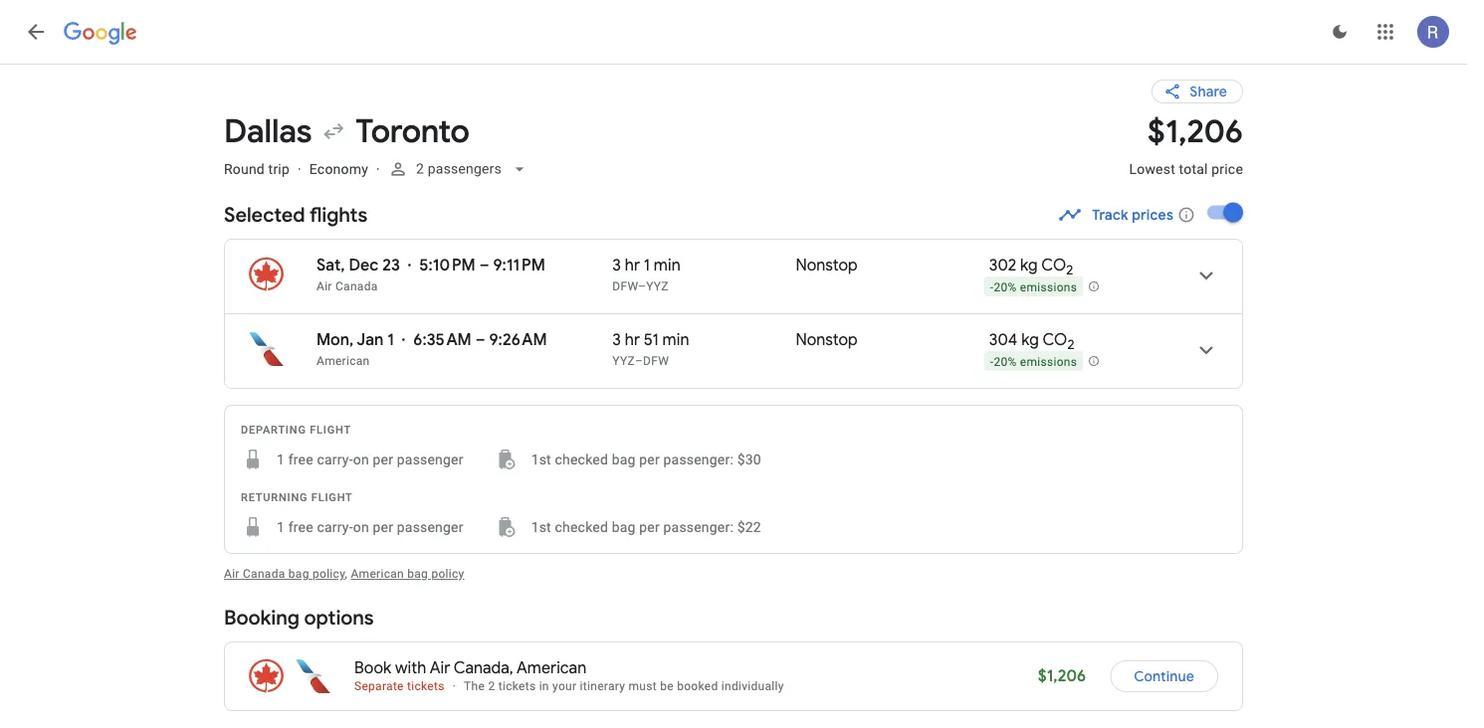 Task type: describe. For each thing, give the bounding box(es) containing it.
dfw inside "3 hr 51 min yyz – dfw"
[[643, 354, 669, 368]]

emissions for 302 kg co
[[1020, 280, 1077, 294]]

1 tickets from the left
[[407, 680, 445, 694]]

0 vertical spatial  image
[[376, 161, 380, 177]]

min for 3 hr 51 min
[[662, 330, 689, 350]]

booking
[[224, 605, 300, 631]]

– left arrival time: 9:11 pm. text field
[[479, 255, 489, 276]]

flight for departing flight
[[310, 424, 351, 436]]

nonstop for 3 hr 51 min
[[796, 330, 858, 350]]

5:10 pm – 9:11 pm
[[419, 255, 545, 276]]

Arrival time: 9:11 PM. text field
[[493, 255, 545, 276]]

-20% emissions for 302
[[990, 280, 1077, 294]]

air canada bag policy , american bag policy
[[224, 567, 464, 581]]

20% for 304
[[994, 355, 1017, 369]]

air canada
[[317, 280, 378, 294]]

options
[[304, 605, 374, 631]]

your
[[552, 680, 577, 694]]

canada for air canada bag policy , american bag policy
[[243, 567, 285, 581]]

loading results progress bar
[[0, 64, 1467, 68]]

Arrival time: 9:26 AM. text field
[[489, 330, 547, 350]]

bag for 1st checked bag per passenger: $22
[[612, 519, 636, 535]]

total duration 3 hr 51 min. element
[[612, 330, 796, 353]]

hr for 1
[[625, 255, 640, 276]]

$22
[[737, 519, 761, 535]]

mon,
[[317, 330, 354, 350]]

– inside 3 hr 1 min dfw – yyz
[[638, 280, 646, 294]]

6:35 am – 9:26 am
[[413, 330, 547, 350]]

itinerary
[[580, 680, 625, 694]]

toronto
[[356, 111, 470, 152]]

free for 1st checked bag per passenger: $30
[[288, 451, 313, 468]]

none text field containing $1,206
[[1129, 111, 1243, 195]]

1st for 1st checked bag per passenger: $22
[[531, 519, 551, 535]]

 image for 23
[[408, 256, 411, 276]]

departing flight
[[241, 424, 351, 436]]

20% for 302
[[994, 280, 1017, 294]]

2 inside 2 passengers popup button
[[416, 161, 424, 177]]

passenger: for $22
[[663, 519, 734, 535]]

304 kg co 2
[[989, 330, 1074, 353]]

bag for 1st checked bag per passenger: $30
[[612, 451, 636, 468]]

dallas
[[224, 111, 312, 152]]

hr for 51
[[625, 330, 640, 350]]

list inside main content
[[225, 240, 1242, 388]]

nonstop flight. element for 3 hr 51 min
[[796, 330, 858, 353]]

economy
[[309, 161, 368, 177]]

continue
[[1134, 668, 1194, 686]]

2 passengers
[[416, 161, 501, 177]]

$1,206 for $1,206
[[1038, 666, 1086, 687]]

3 hr 51 min yyz – dfw
[[612, 330, 689, 368]]

1 policy from the left
[[313, 567, 345, 581]]

5:10 pm
[[419, 255, 476, 276]]

- for 304 kg co
[[990, 355, 994, 369]]

yyz inside "3 hr 51 min yyz – dfw"
[[612, 354, 635, 368]]

$1,206 lowest total price
[[1129, 111, 1243, 177]]

51
[[644, 330, 659, 350]]

1st checked bag per passenger: $22
[[531, 519, 761, 535]]

passenger for 1st checked bag per passenger: $30
[[397, 451, 463, 468]]

jan
[[357, 330, 384, 350]]

prices
[[1132, 206, 1173, 224]]

flight details. return flight on monday, january 1. leaves toronto pearson international airport at 6:35 am on monday, january 1 and arrives at dallas/fort worth international airport at 9:26 am on monday, january 1. image
[[1182, 326, 1230, 374]]

nonstop for 3 hr 1 min
[[796, 255, 858, 276]]

share
[[1190, 83, 1227, 101]]

booking options
[[224, 605, 374, 631]]

book with air canada, american
[[354, 658, 587, 679]]

bag for air canada bag policy , american bag policy
[[288, 567, 309, 581]]

with
[[395, 658, 426, 679]]

go back image
[[24, 20, 48, 44]]

must
[[629, 680, 657, 694]]

-20% emissions for 304
[[990, 355, 1077, 369]]

the
[[464, 680, 485, 694]]

return flight on monday, january 1. leaves toronto pearson international airport at 6:35 am on monday, january 1 and arrives at dallas/fort worth international airport at 9:26 am on monday, january 1. element
[[317, 330, 547, 350]]

1st for 1st checked bag per passenger: $30
[[531, 451, 551, 468]]

carry- for 1st checked bag per passenger: $22
[[317, 519, 353, 535]]

kg for 302
[[1020, 255, 1038, 276]]

on for 1st checked bag per passenger: $22
[[353, 519, 369, 535]]

learn more about tracked prices image
[[1177, 206, 1195, 224]]

booked
[[677, 680, 718, 694]]

3 for 3 hr 1 min
[[612, 255, 621, 276]]

round
[[224, 161, 265, 177]]

be
[[660, 680, 674, 694]]

separate
[[354, 680, 404, 694]]

1st checked bag per passenger: $30
[[531, 451, 761, 468]]

2 vertical spatial american
[[517, 658, 587, 679]]



Task type: vqa. For each thing, say whether or not it's contained in the screenshot.
"News"
no



Task type: locate. For each thing, give the bounding box(es) containing it.
2 nonstop flight. element from the top
[[796, 330, 858, 353]]

hr inside 3 hr 1 min dfw – yyz
[[625, 255, 640, 276]]

0 vertical spatial passenger
[[397, 451, 463, 468]]

american up in
[[517, 658, 587, 679]]

book
[[354, 658, 391, 679]]

flight right departing
[[310, 424, 351, 436]]

passenger for 1st checked bag per passenger: $22
[[397, 519, 463, 535]]

2 down 'toronto'
[[416, 161, 424, 177]]

1206 us dollars element
[[1148, 111, 1243, 152]]

1 vertical spatial hr
[[625, 330, 640, 350]]

bag down the first checked bag costs 30 us dollars per passenger element
[[612, 519, 636, 535]]

1 vertical spatial $1,206
[[1038, 666, 1086, 687]]

3 left 51
[[612, 330, 621, 350]]

yyz inside 3 hr 1 min dfw – yyz
[[646, 280, 669, 294]]

Dallas to Toronto and back text field
[[224, 111, 1105, 152]]

304
[[989, 330, 1018, 350]]

returning flight
[[241, 491, 353, 504]]

1 vertical spatial 3
[[612, 330, 621, 350]]

track prices
[[1092, 206, 1173, 224]]

 image for 1
[[402, 330, 405, 350]]

carry-
[[317, 451, 353, 468], [317, 519, 353, 535]]

passengers
[[428, 161, 501, 177]]

0 vertical spatial -20% emissions
[[990, 280, 1077, 294]]

co for 304 kg co
[[1043, 330, 1067, 350]]

1 - from the top
[[990, 280, 994, 294]]

2 passenger from the top
[[397, 519, 463, 535]]

1 vertical spatial canada
[[243, 567, 285, 581]]

-20% emissions down the 302 kg co 2
[[990, 280, 1077, 294]]

individually
[[721, 680, 784, 694]]

2 passenger: from the top
[[663, 519, 734, 535]]

first checked bag costs 22 us dollars per passenger element
[[495, 516, 761, 539]]

carry- for 1st checked bag per passenger: $30
[[317, 451, 353, 468]]

checked for 1st checked bag per passenger: $22
[[555, 519, 608, 535]]

2 - from the top
[[990, 355, 994, 369]]

0 vertical spatial kg
[[1020, 255, 1038, 276]]

0 vertical spatial canada
[[335, 280, 378, 294]]

 image inside departing flight on saturday, december 23. leaves dallas/fort worth international airport at 5:10 pm on saturday, december 23 and arrives at toronto pearson international airport at 9:11 pm on saturday, december 23. element
[[408, 256, 411, 276]]

9:11 pm
[[493, 255, 545, 276]]

1 vertical spatial min
[[662, 330, 689, 350]]

1 horizontal spatial policy
[[431, 567, 464, 581]]

american inside list
[[317, 354, 370, 368]]

kg for 304
[[1021, 330, 1039, 350]]

co inside 304 kg co 2
[[1043, 330, 1067, 350]]

co right '302'
[[1041, 255, 1066, 276]]

dec
[[349, 255, 379, 276]]

flights
[[309, 202, 368, 227]]

canada for air canada
[[335, 280, 378, 294]]

hr up "3 hr 51 min yyz – dfw"
[[625, 255, 640, 276]]

mon, jan 1
[[317, 330, 394, 350]]

hr inside "3 hr 51 min yyz – dfw"
[[625, 330, 640, 350]]

passenger: inside the first checked bag costs 30 us dollars per passenger element
[[663, 451, 734, 468]]

$1,206
[[1148, 111, 1243, 152], [1038, 666, 1086, 687]]

main content containing dallas
[[224, 64, 1257, 726]]

kg inside the 302 kg co 2
[[1020, 255, 1038, 276]]

passenger: for $30
[[663, 451, 734, 468]]

air up booking
[[224, 567, 240, 581]]

1 vertical spatial yyz
[[612, 354, 635, 368]]

air
[[317, 280, 332, 294], [224, 567, 240, 581], [430, 658, 450, 679]]

free for 1st checked bag per passenger: $22
[[288, 519, 313, 535]]

1 1 free carry-on per passenger from the top
[[277, 451, 463, 468]]

2 vertical spatial air
[[430, 658, 450, 679]]

co inside the 302 kg co 2
[[1041, 255, 1066, 276]]

2 1st from the top
[[531, 519, 551, 535]]

0 vertical spatial 1st
[[531, 451, 551, 468]]

total duration 3 hr 1 min. element
[[612, 255, 796, 279]]

-20% emissions down 304 kg co 2
[[990, 355, 1077, 369]]

0 horizontal spatial canada
[[243, 567, 285, 581]]

3 hr 1 min dfw – yyz
[[612, 255, 681, 294]]

total
[[1179, 161, 1208, 177]]

 image
[[376, 161, 380, 177], [408, 256, 411, 276], [402, 330, 405, 350]]

emissions down 304 kg co 2
[[1020, 355, 1077, 369]]

0 vertical spatial 1 free carry-on per passenger
[[277, 451, 463, 468]]

1 on from the top
[[353, 451, 369, 468]]

american down mon,
[[317, 354, 370, 368]]

bag up booking options
[[288, 567, 309, 581]]

in
[[539, 680, 549, 694]]

2 policy from the left
[[431, 567, 464, 581]]

 image right economy at left top
[[376, 161, 380, 177]]

co right '304'
[[1043, 330, 1067, 350]]

0 horizontal spatial policy
[[313, 567, 345, 581]]

1 vertical spatial on
[[353, 519, 369, 535]]

6:35 am
[[413, 330, 472, 350]]

Departure time: 6:35 AM. text field
[[413, 330, 472, 350]]

0 vertical spatial emissions
[[1020, 280, 1077, 294]]

3
[[612, 255, 621, 276], [612, 330, 621, 350]]

min for 3 hr 1 min
[[654, 255, 681, 276]]

2 inside the 302 kg co 2
[[1066, 261, 1073, 278]]

2 horizontal spatial air
[[430, 658, 450, 679]]

checked down the first checked bag costs 30 us dollars per passenger element
[[555, 519, 608, 535]]

2 inside 304 kg co 2
[[1067, 336, 1074, 353]]

0 horizontal spatial  image
[[376, 161, 380, 177]]

3 inside 3 hr 1 min dfw – yyz
[[612, 255, 621, 276]]

- down '302'
[[990, 280, 994, 294]]

2 emissions from the top
[[1020, 355, 1077, 369]]

checked for 1st checked bag per passenger: $30
[[555, 451, 608, 468]]

1 horizontal spatial  image
[[402, 330, 405, 350]]

yyz
[[646, 280, 669, 294], [612, 354, 635, 368]]

– up 51
[[638, 280, 646, 294]]

– down total duration 3 hr 51 min. element
[[635, 354, 643, 368]]

passenger
[[397, 451, 463, 468], [397, 519, 463, 535]]

track
[[1092, 206, 1128, 224]]

main content
[[224, 64, 1257, 726]]

air right with
[[430, 658, 450, 679]]

1 up 51
[[644, 255, 650, 276]]

 image right jan
[[402, 330, 405, 350]]

dfw inside 3 hr 1 min dfw – yyz
[[612, 280, 638, 294]]

canada
[[335, 280, 378, 294], [243, 567, 285, 581]]

1 checked from the top
[[555, 451, 608, 468]]

0 vertical spatial on
[[353, 451, 369, 468]]

0 vertical spatial dfw
[[612, 280, 638, 294]]

0 horizontal spatial air
[[224, 567, 240, 581]]

1 emissions from the top
[[1020, 280, 1077, 294]]

min inside "3 hr 51 min yyz – dfw"
[[662, 330, 689, 350]]

passenger: inside first checked bag costs 22 us dollars per passenger element
[[663, 519, 734, 535]]

2 free from the top
[[288, 519, 313, 535]]

1 horizontal spatial yyz
[[646, 280, 669, 294]]

american
[[317, 354, 370, 368], [351, 567, 404, 581], [517, 658, 587, 679]]

free down the "returning flight"
[[288, 519, 313, 535]]

departing flight on saturday, december 23. leaves dallas/fort worth international airport at 5:10 pm on saturday, december 23 and arrives at toronto pearson international airport at 9:11 pm on saturday, december 23. element
[[317, 255, 545, 276]]

carry- up air canada bag policy , american bag policy
[[317, 519, 353, 535]]

1 free carry-on per passenger down departing flight
[[277, 451, 463, 468]]

share button
[[1152, 80, 1243, 104]]

302 kg co 2
[[989, 255, 1073, 278]]

checked
[[555, 451, 608, 468], [555, 519, 608, 535]]

1 20% from the top
[[994, 280, 1017, 294]]

2 20% from the top
[[994, 355, 1017, 369]]

1 vertical spatial carry-
[[317, 519, 353, 535]]

 image inside return flight on monday, january 1. leaves toronto pearson international airport at 6:35 am on monday, january 1 and arrives at dallas/fort worth international airport at 9:26 am on monday, january 1. element
[[402, 330, 405, 350]]

checked up first checked bag costs 22 us dollars per passenger element
[[555, 451, 608, 468]]

kg right '304'
[[1021, 330, 1039, 350]]

lowest
[[1129, 161, 1175, 177]]

$30
[[737, 451, 761, 468]]

1 free carry-on per passenger up ,
[[277, 519, 463, 535]]

1 vertical spatial dfw
[[643, 354, 669, 368]]

1 free carry-on per passenger
[[277, 451, 463, 468], [277, 519, 463, 535]]

– inside "3 hr 51 min yyz – dfw"
[[635, 354, 643, 368]]

1 vertical spatial american
[[351, 567, 404, 581]]

2 -20% emissions from the top
[[990, 355, 1077, 369]]

2 right '302'
[[1066, 261, 1073, 278]]

passenger:
[[663, 451, 734, 468], [663, 519, 734, 535]]

1 vertical spatial co
[[1043, 330, 1067, 350]]

1 1st from the top
[[531, 451, 551, 468]]

0 vertical spatial flight
[[310, 424, 351, 436]]

0 vertical spatial min
[[654, 255, 681, 276]]

flight details. departing flight on saturday, december 23. leaves dallas/fort worth international airport at 5:10 pm on saturday, december 23 and arrives at toronto pearson international airport at 9:11 pm on saturday, december 23. image
[[1182, 252, 1230, 300]]

0 horizontal spatial tickets
[[407, 680, 445, 694]]

hr
[[625, 255, 640, 276], [625, 330, 640, 350]]

2 3 from the top
[[612, 330, 621, 350]]

- down '304'
[[990, 355, 994, 369]]

per
[[373, 451, 393, 468], [639, 451, 660, 468], [373, 519, 393, 535], [639, 519, 660, 535]]

change appearance image
[[1316, 8, 1364, 56]]

policy up options
[[313, 567, 345, 581]]

2 vertical spatial  image
[[402, 330, 405, 350]]

0 vertical spatial checked
[[555, 451, 608, 468]]

1 vertical spatial emissions
[[1020, 355, 1077, 369]]

3 up "3 hr 51 min yyz – dfw"
[[612, 255, 621, 276]]

carry- down departing flight
[[317, 451, 353, 468]]

canada up booking
[[243, 567, 285, 581]]

2 hr from the top
[[625, 330, 640, 350]]

2 checked from the top
[[555, 519, 608, 535]]

1 vertical spatial free
[[288, 519, 313, 535]]

1 free from the top
[[288, 451, 313, 468]]

1 horizontal spatial air
[[317, 280, 332, 294]]

1 nonstop from the top
[[796, 255, 858, 276]]

kg inside 304 kg co 2
[[1021, 330, 1039, 350]]

dfw up "3 hr 51 min yyz – dfw"
[[612, 280, 638, 294]]

0 vertical spatial american
[[317, 354, 370, 368]]

co
[[1041, 255, 1066, 276], [1043, 330, 1067, 350]]

selected flights
[[224, 202, 368, 227]]

20%
[[994, 280, 1017, 294], [994, 355, 1017, 369]]

,
[[345, 567, 348, 581]]

the 2 tickets in your itinerary must be booked individually
[[464, 680, 784, 694]]

1 vertical spatial 1st
[[531, 519, 551, 535]]

1 vertical spatial -20% emissions
[[990, 355, 1077, 369]]

dfw down 51
[[643, 354, 669, 368]]

2 1 free carry-on per passenger from the top
[[277, 519, 463, 535]]

 image
[[298, 161, 301, 177]]

-
[[990, 280, 994, 294], [990, 355, 994, 369]]

0 vertical spatial free
[[288, 451, 313, 468]]

round trip
[[224, 161, 290, 177]]

0 vertical spatial $1,206
[[1148, 111, 1243, 152]]

emissions for 304 kg co
[[1020, 355, 1077, 369]]

1 3 from the top
[[612, 255, 621, 276]]

per inside first checked bag costs 22 us dollars per passenger element
[[639, 519, 660, 535]]

1 right jan
[[387, 330, 394, 350]]

2 nonstop from the top
[[796, 330, 858, 350]]

on for 1st checked bag per passenger: $30
[[353, 451, 369, 468]]

free
[[288, 451, 313, 468], [288, 519, 313, 535]]

1st inside first checked bag costs 22 us dollars per passenger element
[[531, 519, 551, 535]]

per inside the first checked bag costs 30 us dollars per passenger element
[[639, 451, 660, 468]]

emissions down the 302 kg co 2
[[1020, 280, 1077, 294]]

min right 51
[[662, 330, 689, 350]]

2
[[416, 161, 424, 177], [1066, 261, 1073, 278], [1067, 336, 1074, 353], [488, 680, 495, 694]]

list containing sat, dec 23
[[225, 240, 1242, 388]]

2 right the
[[488, 680, 495, 694]]

20% down '304'
[[994, 355, 1017, 369]]

policy
[[313, 567, 345, 581], [431, 567, 464, 581]]

0 vertical spatial co
[[1041, 255, 1066, 276]]

0 vertical spatial air
[[317, 280, 332, 294]]

1 vertical spatial 1 free carry-on per passenger
[[277, 519, 463, 535]]

bag up first checked bag costs 22 us dollars per passenger element
[[612, 451, 636, 468]]

1 vertical spatial passenger:
[[663, 519, 734, 535]]

yyz down total duration 3 hr 1 min. element
[[646, 280, 669, 294]]

1 vertical spatial -
[[990, 355, 994, 369]]

returning
[[241, 491, 308, 504]]

$1,206 for $1,206 lowest total price
[[1148, 111, 1243, 152]]

1206 US dollars text field
[[1038, 666, 1086, 687]]

canada down sat, dec 23
[[335, 280, 378, 294]]

1st inside the first checked bag costs 30 us dollars per passenger element
[[531, 451, 551, 468]]

nonstop flight. element for 3 hr 1 min
[[796, 255, 858, 279]]

tickets
[[407, 680, 445, 694], [498, 680, 536, 694]]

0 vertical spatial 3
[[612, 255, 621, 276]]

3 inside "3 hr 51 min yyz – dfw"
[[612, 330, 621, 350]]

departing
[[241, 424, 306, 436]]

2 horizontal spatial  image
[[408, 256, 411, 276]]

2 right '304'
[[1067, 336, 1074, 353]]

american right ,
[[351, 567, 404, 581]]

–
[[479, 255, 489, 276], [638, 280, 646, 294], [475, 330, 485, 350], [635, 354, 643, 368]]

passenger: left $22
[[663, 519, 734, 535]]

1 horizontal spatial dfw
[[643, 354, 669, 368]]

flight right returning
[[311, 491, 353, 504]]

nonstop flight. element
[[796, 255, 858, 279], [796, 330, 858, 353]]

0 vertical spatial carry-
[[317, 451, 353, 468]]

continue button
[[1110, 653, 1218, 701]]

1
[[644, 255, 650, 276], [387, 330, 394, 350], [277, 451, 285, 468], [277, 519, 285, 535]]

min up 51
[[654, 255, 681, 276]]

2 tickets from the left
[[498, 680, 536, 694]]

1 vertical spatial passenger
[[397, 519, 463, 535]]

$1,206 inside $1,206 lowest total price
[[1148, 111, 1243, 152]]

air for air canada bag policy , american bag policy
[[224, 567, 240, 581]]

1 vertical spatial nonstop
[[796, 330, 858, 350]]

1 carry- from the top
[[317, 451, 353, 468]]

None text field
[[1129, 111, 1243, 195]]

sat, dec 23
[[317, 255, 400, 276]]

free down departing flight
[[288, 451, 313, 468]]

1 inside 3 hr 1 min dfw – yyz
[[644, 255, 650, 276]]

0 vertical spatial -
[[990, 280, 994, 294]]

nonstop
[[796, 255, 858, 276], [796, 330, 858, 350]]

1 vertical spatial kg
[[1021, 330, 1039, 350]]

air for air canada
[[317, 280, 332, 294]]

– left 9:26 am
[[475, 330, 485, 350]]

flight
[[310, 424, 351, 436], [311, 491, 353, 504]]

min inside 3 hr 1 min dfw – yyz
[[654, 255, 681, 276]]

0 vertical spatial hr
[[625, 255, 640, 276]]

2 carry- from the top
[[317, 519, 353, 535]]

co for 302 kg co
[[1041, 255, 1066, 276]]

0 vertical spatial nonstop flight. element
[[796, 255, 858, 279]]

20% down '302'
[[994, 280, 1017, 294]]

1 vertical spatial checked
[[555, 519, 608, 535]]

yyz down total duration 3 hr 51 min. element
[[612, 354, 635, 368]]

2 passengers button
[[380, 145, 537, 193]]

1 vertical spatial  image
[[408, 256, 411, 276]]

1st
[[531, 451, 551, 468], [531, 519, 551, 535]]

2 on from the top
[[353, 519, 369, 535]]

min
[[654, 255, 681, 276], [662, 330, 689, 350]]

emissions
[[1020, 280, 1077, 294], [1020, 355, 1077, 369]]

1 horizontal spatial $1,206
[[1148, 111, 1243, 152]]

passenger: left $30
[[663, 451, 734, 468]]

tickets down with
[[407, 680, 445, 694]]

air canada bag policy link
[[224, 567, 345, 581]]

american bag policy link
[[351, 567, 464, 581]]

0 horizontal spatial dfw
[[612, 280, 638, 294]]

1 vertical spatial 20%
[[994, 355, 1017, 369]]

1 free carry-on per passenger for 1st checked bag per passenger: $22
[[277, 519, 463, 535]]

302
[[989, 255, 1016, 276]]

1 down departing
[[277, 451, 285, 468]]

1 vertical spatial flight
[[311, 491, 353, 504]]

0 vertical spatial 20%
[[994, 280, 1017, 294]]

selected
[[224, 202, 305, 227]]

1 free carry-on per passenger for 1st checked bag per passenger: $30
[[277, 451, 463, 468]]

canada,
[[454, 658, 513, 679]]

policy up book with air canada, american
[[431, 567, 464, 581]]

sat,
[[317, 255, 345, 276]]

trip
[[268, 161, 290, 177]]

- for 302 kg co
[[990, 280, 994, 294]]

1 hr from the top
[[625, 255, 640, 276]]

on
[[353, 451, 369, 468], [353, 519, 369, 535]]

1 vertical spatial air
[[224, 567, 240, 581]]

Departure time: 5:10 PM. text field
[[419, 255, 476, 276]]

3 for 3 hr 51 min
[[612, 330, 621, 350]]

0 vertical spatial nonstop
[[796, 255, 858, 276]]

kg right '302'
[[1020, 255, 1038, 276]]

price
[[1212, 161, 1243, 177]]

0 vertical spatial passenger:
[[663, 451, 734, 468]]

bag
[[612, 451, 636, 468], [612, 519, 636, 535], [288, 567, 309, 581], [407, 567, 428, 581]]

separate tickets
[[354, 680, 445, 694]]

dfw
[[612, 280, 638, 294], [643, 354, 669, 368]]

 image right 23
[[408, 256, 411, 276]]

1 horizontal spatial tickets
[[498, 680, 536, 694]]

air down sat,
[[317, 280, 332, 294]]

1 vertical spatial nonstop flight. element
[[796, 330, 858, 353]]

1 nonstop flight. element from the top
[[796, 255, 858, 279]]

1 horizontal spatial canada
[[335, 280, 378, 294]]

1 passenger: from the top
[[663, 451, 734, 468]]

tickets left in
[[498, 680, 536, 694]]

0 vertical spatial yyz
[[646, 280, 669, 294]]

flight for returning flight
[[311, 491, 353, 504]]

bag right ,
[[407, 567, 428, 581]]

1 down returning
[[277, 519, 285, 535]]

first checked bag costs 30 us dollars per passenger element
[[495, 448, 761, 472]]

1 passenger from the top
[[397, 451, 463, 468]]

9:26 am
[[489, 330, 547, 350]]

0 horizontal spatial yyz
[[612, 354, 635, 368]]

23
[[382, 255, 400, 276]]

1 -20% emissions from the top
[[990, 280, 1077, 294]]

list
[[225, 240, 1242, 388]]

hr left 51
[[625, 330, 640, 350]]

0 horizontal spatial $1,206
[[1038, 666, 1086, 687]]



